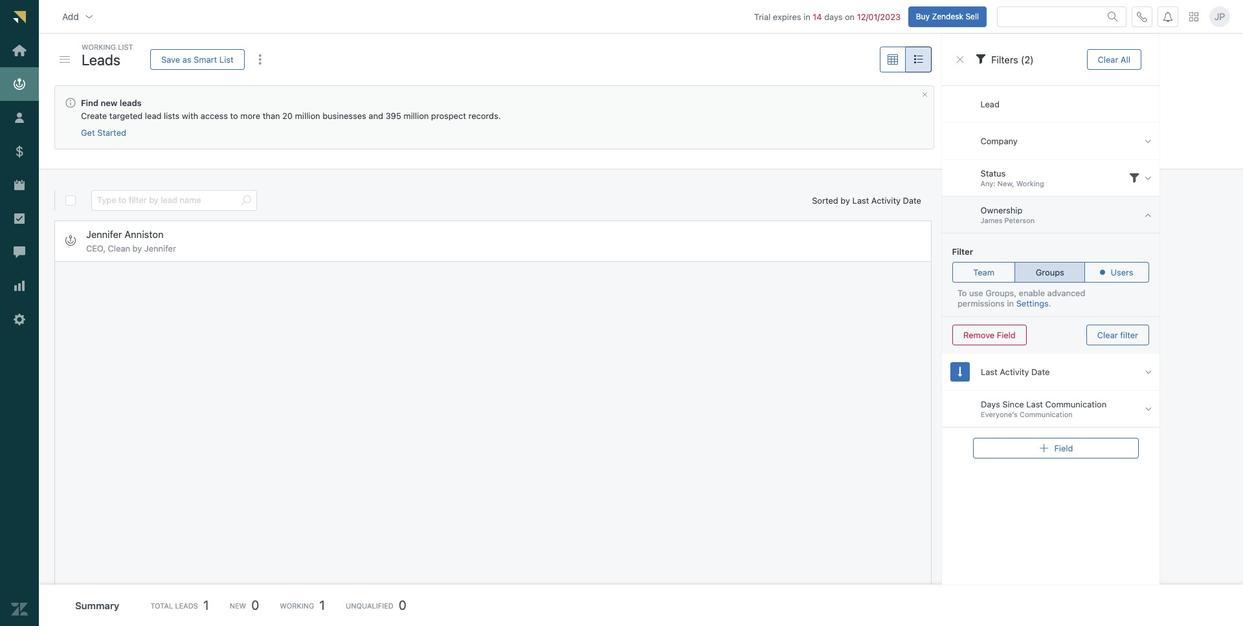 Task type: locate. For each thing, give the bounding box(es) containing it.
working right new,
[[1017, 180, 1045, 188]]

to
[[958, 288, 967, 299]]

million right the '20'
[[295, 111, 320, 121]]

0 for new 0
[[251, 598, 259, 613]]

0 horizontal spatial by
[[133, 243, 142, 254]]

filter up team
[[953, 247, 974, 257]]

leads
[[120, 98, 142, 108]]

angle down image up angle up 'icon'
[[1146, 173, 1152, 184]]

2 0 from the left
[[399, 598, 407, 613]]

last right long arrow down icon
[[981, 367, 998, 377]]

0 vertical spatial angle down image
[[1146, 136, 1152, 147]]

as
[[182, 54, 191, 64]]

in left settings
[[1007, 299, 1014, 309]]

working
[[82, 43, 116, 51], [1017, 180, 1045, 188], [280, 602, 314, 610]]

field right add icon
[[1055, 443, 1074, 454]]

1 horizontal spatial 0
[[399, 598, 407, 613]]

1 vertical spatial angle down image
[[1146, 404, 1152, 415]]

access
[[201, 111, 228, 121]]

field button
[[974, 438, 1139, 459]]

clear left the all
[[1098, 54, 1119, 64]]

0 vertical spatial angle down image
[[1146, 173, 1152, 184]]

0 horizontal spatial list
[[118, 43, 133, 51]]

1 left the unqualified
[[319, 598, 325, 613]]

leads inside working list leads
[[82, 51, 120, 68]]

get
[[81, 128, 95, 138]]

0 vertical spatial clear
[[1098, 54, 1119, 64]]

status
[[981, 168, 1006, 179]]

1 vertical spatial communication
[[1020, 411, 1073, 419]]

2 vertical spatial working
[[280, 602, 314, 610]]

0 horizontal spatial leads
[[82, 51, 120, 68]]

filter inside button
[[1121, 330, 1139, 340]]

new,
[[998, 180, 1015, 188]]

clear for clear all
[[1098, 54, 1119, 64]]

team button
[[953, 262, 1016, 283]]

new 0
[[230, 598, 259, 613]]

1 horizontal spatial search image
[[1108, 11, 1119, 22]]

date
[[903, 195, 922, 206], [1032, 367, 1050, 377]]

1 horizontal spatial leads
[[175, 602, 198, 610]]

0 horizontal spatial in
[[804, 11, 811, 22]]

1 vertical spatial angle down image
[[1146, 367, 1152, 378]]

1 angle down image from the top
[[1146, 173, 1152, 184]]

field
[[997, 330, 1016, 340], [1055, 443, 1074, 454]]

0 horizontal spatial last
[[853, 195, 869, 206]]

working list leads
[[82, 43, 133, 68]]

list up leads
[[118, 43, 133, 51]]

save
[[161, 54, 180, 64]]

angle down image
[[1146, 173, 1152, 184], [1146, 367, 1152, 378]]

by right sorted
[[841, 195, 850, 206]]

0 vertical spatial last
[[853, 195, 869, 206]]

0 horizontal spatial filter
[[953, 247, 974, 257]]

by down anniston
[[133, 243, 142, 254]]

0 vertical spatial search image
[[1108, 11, 1119, 22]]

last for by
[[853, 195, 869, 206]]

0 horizontal spatial million
[[295, 111, 320, 121]]

clear down the users button
[[1098, 330, 1118, 340]]

1 horizontal spatial list
[[219, 54, 234, 64]]

add button
[[52, 4, 105, 30]]

anniston
[[125, 228, 164, 240]]

prospect
[[431, 111, 466, 121]]

filters
[[992, 54, 1019, 65]]

1 horizontal spatial working
[[280, 602, 314, 610]]

to
[[230, 111, 238, 121]]

working inside working list leads
[[82, 43, 116, 51]]

1 horizontal spatial filter fill image
[[1130, 173, 1140, 183]]

settings link
[[1017, 299, 1049, 310]]

1 vertical spatial field
[[1055, 443, 1074, 454]]

working 1
[[280, 598, 325, 613]]

0 vertical spatial filter
[[953, 247, 974, 257]]

1 horizontal spatial activity
[[1000, 367, 1030, 377]]

2 angle down image from the top
[[1146, 367, 1152, 378]]

field inside button
[[1055, 443, 1074, 454]]

working inside the working 1
[[280, 602, 314, 610]]

users
[[1111, 267, 1134, 278]]

0 horizontal spatial 1
[[203, 598, 209, 613]]

0 vertical spatial jennifer
[[86, 228, 122, 240]]

1 vertical spatial working
[[1017, 180, 1045, 188]]

2 horizontal spatial last
[[1027, 400, 1043, 410]]

sell
[[966, 11, 979, 21]]

1 horizontal spatial last
[[981, 367, 998, 377]]

leads image
[[65, 236, 76, 246]]

1 horizontal spatial in
[[1007, 299, 1014, 309]]

trial
[[754, 11, 771, 22]]

lead
[[981, 99, 1000, 109]]

than
[[263, 111, 280, 121]]

(2)
[[1021, 54, 1034, 65]]

leads right total
[[175, 602, 198, 610]]

settings
[[1017, 299, 1049, 309]]

2 1 from the left
[[319, 598, 325, 613]]

field right remove
[[997, 330, 1016, 340]]

1 vertical spatial jennifer
[[144, 243, 176, 254]]

with
[[182, 111, 198, 121]]

1 horizontal spatial filter
[[1121, 330, 1139, 340]]

1 1 from the left
[[203, 598, 209, 613]]

find new leads create targeted lead lists with access to more than 20 million businesses and 395 million prospect records.
[[81, 98, 501, 121]]

1 horizontal spatial 1
[[319, 598, 325, 613]]

working right new 0
[[280, 602, 314, 610]]

list right smart
[[219, 54, 234, 64]]

0 vertical spatial list
[[118, 43, 133, 51]]

0 horizontal spatial filter fill image
[[976, 54, 986, 64]]

started
[[97, 128, 126, 138]]

leads right handler image
[[82, 51, 120, 68]]

users button
[[1085, 262, 1150, 283]]

2 horizontal spatial working
[[1017, 180, 1045, 188]]

0
[[251, 598, 259, 613], [399, 598, 407, 613]]

working for leads
[[82, 43, 116, 51]]

in left 14
[[804, 11, 811, 22]]

groups button
[[1015, 262, 1086, 283]]

activity up since
[[1000, 367, 1030, 377]]

0 horizontal spatial 0
[[251, 598, 259, 613]]

1 vertical spatial by
[[133, 243, 142, 254]]

all
[[1121, 54, 1131, 64]]

angle down image
[[1146, 136, 1152, 147], [1146, 404, 1152, 415]]

communication
[[1046, 400, 1107, 410], [1020, 411, 1073, 419]]

filter fill image
[[976, 54, 986, 64], [1130, 173, 1140, 183]]

buy zendesk sell
[[916, 11, 979, 21]]

last right since
[[1027, 400, 1043, 410]]

1 million from the left
[[295, 111, 320, 121]]

last
[[853, 195, 869, 206], [981, 367, 998, 377], [1027, 400, 1043, 410]]

buy zendesk sell button
[[908, 6, 987, 27]]

communication up field button
[[1046, 400, 1107, 410]]

get started link
[[81, 128, 126, 139]]

million right 395
[[404, 111, 429, 121]]

million
[[295, 111, 320, 121], [404, 111, 429, 121]]

1 vertical spatial activity
[[1000, 367, 1030, 377]]

2 vertical spatial last
[[1027, 400, 1043, 410]]

status any: new, working
[[981, 168, 1045, 188]]

leads
[[82, 51, 120, 68], [175, 602, 198, 610]]

0 vertical spatial activity
[[872, 195, 901, 206]]

0 horizontal spatial date
[[903, 195, 922, 206]]

sorted
[[812, 195, 839, 206]]

working for 1
[[280, 602, 314, 610]]

0 vertical spatial working
[[82, 43, 116, 51]]

last inside days since last communication everyone's communication
[[1027, 400, 1043, 410]]

1 horizontal spatial date
[[1032, 367, 1050, 377]]

get started
[[81, 128, 126, 138]]

jp button
[[1210, 6, 1231, 27]]

angle down image down clear filter button
[[1146, 367, 1152, 378]]

jennifer
[[86, 228, 122, 240], [144, 243, 176, 254]]

angle up image
[[1146, 210, 1152, 221]]

1 vertical spatial in
[[1007, 299, 1014, 309]]

search image
[[1108, 11, 1119, 22], [241, 196, 251, 206]]

communication up add icon
[[1020, 411, 1073, 419]]

1 horizontal spatial by
[[841, 195, 850, 206]]

lead
[[145, 111, 162, 121]]

0 vertical spatial in
[[804, 11, 811, 22]]

cancel image
[[955, 54, 966, 65]]

1 horizontal spatial field
[[1055, 443, 1074, 454]]

info image
[[65, 98, 76, 108]]

filter
[[953, 247, 974, 257], [1121, 330, 1139, 340]]

0 vertical spatial leads
[[82, 51, 120, 68]]

clear
[[1098, 54, 1119, 64], [1098, 330, 1118, 340]]

0 right new
[[251, 598, 259, 613]]

working down chevron down image
[[82, 43, 116, 51]]

0 horizontal spatial field
[[997, 330, 1016, 340]]

2 million from the left
[[404, 111, 429, 121]]

activity right sorted
[[872, 195, 901, 206]]

zendesk
[[932, 11, 964, 21]]

groups,
[[986, 288, 1017, 299]]

0 horizontal spatial search image
[[241, 196, 251, 206]]

jennifer down anniston
[[144, 243, 176, 254]]

1 horizontal spatial million
[[404, 111, 429, 121]]

cancel image
[[922, 91, 929, 98]]

permissions
[[958, 299, 1005, 309]]

unqualified 0
[[346, 598, 407, 613]]

1 vertical spatial clear
[[1098, 330, 1118, 340]]

and
[[369, 111, 383, 121]]

1 left new
[[203, 598, 209, 613]]

days
[[825, 11, 843, 22]]

1 vertical spatial leads
[[175, 602, 198, 610]]

remove field
[[964, 330, 1016, 340]]

zendesk products image
[[1190, 12, 1199, 21]]

targeted
[[109, 111, 143, 121]]

clear all button
[[1087, 49, 1142, 70]]

0 horizontal spatial activity
[[872, 195, 901, 206]]

1 vertical spatial date
[[1032, 367, 1050, 377]]

filter down users
[[1121, 330, 1139, 340]]

jennifer up 'ceo,'
[[86, 228, 122, 240]]

calls image
[[1137, 11, 1148, 22]]

ceo,
[[86, 243, 106, 254]]

sorted by last activity date
[[812, 195, 922, 206]]

ownership
[[981, 205, 1023, 216]]

lists
[[164, 111, 180, 121]]

0 horizontal spatial jennifer
[[86, 228, 122, 240]]

1 angle down image from the top
[[1146, 136, 1152, 147]]

jp
[[1215, 11, 1226, 22]]

0 right the unqualified
[[399, 598, 407, 613]]

1 vertical spatial list
[[219, 54, 234, 64]]

list inside "button"
[[219, 54, 234, 64]]

last right sorted
[[853, 195, 869, 206]]

0 vertical spatial field
[[997, 330, 1016, 340]]

overflow vertical fill image
[[255, 54, 265, 65]]

1 0 from the left
[[251, 598, 259, 613]]

0 horizontal spatial working
[[82, 43, 116, 51]]

1
[[203, 598, 209, 613], [319, 598, 325, 613]]

0 vertical spatial date
[[903, 195, 922, 206]]

company
[[981, 136, 1018, 146]]

advanced
[[1048, 288, 1086, 299]]

1 vertical spatial filter
[[1121, 330, 1139, 340]]

field inside button
[[997, 330, 1016, 340]]



Task type: vqa. For each thing, say whether or not it's contained in the screenshot.
'TICKET:' inside the SAMPLE TICKET: Item restock link
no



Task type: describe. For each thing, give the bounding box(es) containing it.
more
[[240, 111, 260, 121]]

list inside working list leads
[[118, 43, 133, 51]]

clean
[[108, 243, 130, 254]]

records.
[[469, 111, 501, 121]]

14
[[813, 11, 822, 22]]

ownership james peterson
[[981, 205, 1035, 225]]

trial expires in 14 days on 12/01/2023
[[754, 11, 901, 22]]

days since last communication everyone's communication
[[981, 400, 1107, 419]]

bell image
[[1163, 11, 1174, 22]]

save as smart list
[[161, 54, 234, 64]]

in inside to use groups, enable advanced permissions in
[[1007, 299, 1014, 309]]

leads inside total leads 1
[[175, 602, 198, 610]]

0 for unqualified 0
[[399, 598, 407, 613]]

peterson
[[1005, 217, 1035, 225]]

1 horizontal spatial jennifer
[[144, 243, 176, 254]]

businesses
[[323, 111, 366, 121]]

zendesk image
[[11, 602, 28, 619]]

find
[[81, 98, 99, 108]]

remove
[[964, 330, 995, 340]]

buy
[[916, 11, 930, 21]]

everyone's
[[981, 411, 1018, 419]]

1 vertical spatial search image
[[241, 196, 251, 206]]

12/01/2023
[[857, 11, 901, 22]]

create
[[81, 111, 107, 121]]

395
[[386, 111, 401, 121]]

unqualified
[[346, 602, 394, 610]]

new
[[230, 602, 246, 610]]

use
[[970, 288, 984, 299]]

enable
[[1019, 288, 1045, 299]]

0 vertical spatial by
[[841, 195, 850, 206]]

0 vertical spatial communication
[[1046, 400, 1107, 410]]

jennifer anniston ceo, clean by jennifer
[[86, 228, 176, 254]]

groups
[[1036, 267, 1065, 278]]

smart
[[194, 54, 217, 64]]

settings .
[[1017, 299, 1052, 309]]

filters (2)
[[992, 54, 1034, 65]]

on
[[845, 11, 855, 22]]

james
[[981, 217, 1003, 225]]

1 vertical spatial filter fill image
[[1130, 173, 1140, 183]]

Type to filter by lead name field
[[97, 191, 236, 211]]

expires
[[773, 11, 802, 22]]

total
[[151, 602, 173, 610]]

long arrow down image
[[958, 367, 963, 378]]

handler image
[[60, 56, 70, 63]]

2 angle down image from the top
[[1146, 404, 1152, 415]]

save as smart list button
[[150, 49, 245, 70]]

by inside jennifer anniston ceo, clean by jennifer
[[133, 243, 142, 254]]

add
[[62, 11, 79, 22]]

team
[[974, 267, 995, 278]]

last for since
[[1027, 400, 1043, 410]]

days
[[981, 400, 1001, 410]]

clear filter
[[1098, 330, 1139, 340]]

last activity date
[[981, 367, 1050, 377]]

chevron down image
[[84, 11, 94, 22]]

new
[[101, 98, 118, 108]]

since
[[1003, 400, 1024, 410]]

clear filter button
[[1087, 325, 1150, 346]]

working inside 'status any: new, working'
[[1017, 180, 1045, 188]]

1 vertical spatial last
[[981, 367, 998, 377]]

.
[[1049, 299, 1052, 309]]

add image
[[1039, 444, 1050, 454]]

clear for clear filter
[[1098, 330, 1118, 340]]

to use groups, enable advanced permissions in
[[958, 288, 1086, 309]]

summary
[[75, 600, 119, 612]]

any:
[[981, 180, 996, 188]]

clear all
[[1098, 54, 1131, 64]]

jennifer anniston link
[[86, 228, 164, 241]]

0 vertical spatial filter fill image
[[976, 54, 986, 64]]

remove field button
[[953, 325, 1027, 346]]

total leads 1
[[151, 598, 209, 613]]

20
[[282, 111, 293, 121]]



